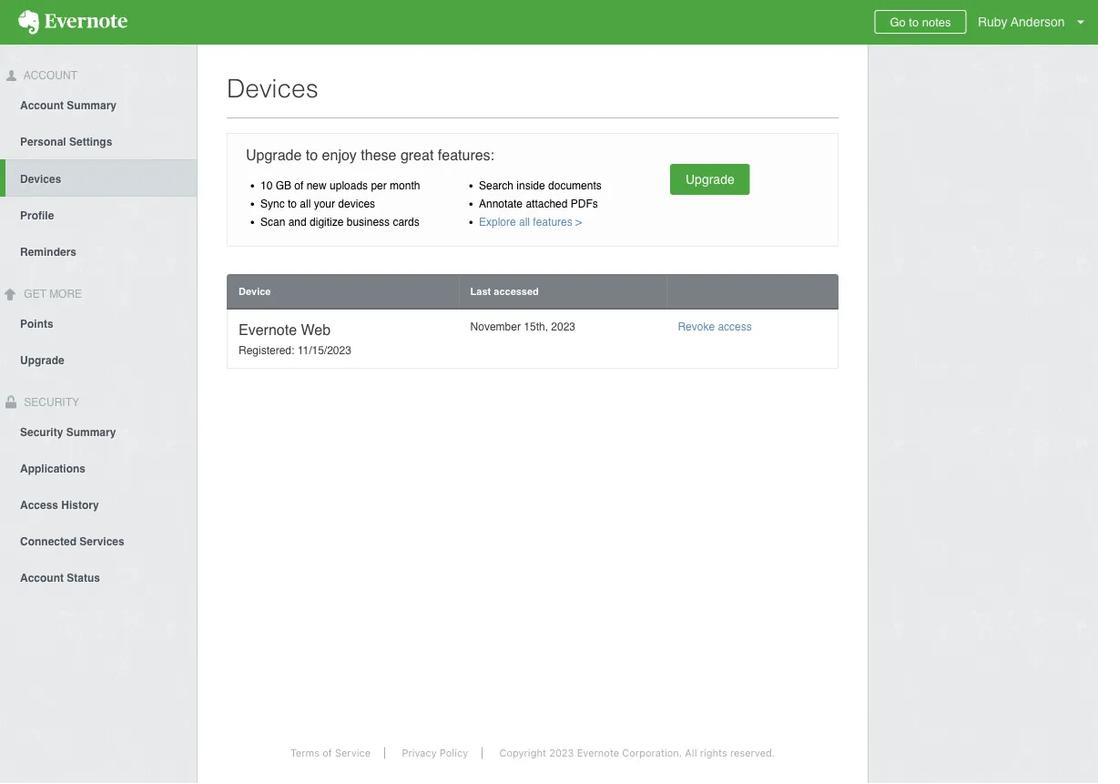 Task type: describe. For each thing, give the bounding box(es) containing it.
last accessed
[[470, 285, 539, 297]]

1 vertical spatial upgrade
[[686, 172, 735, 187]]

status
[[67, 571, 100, 584]]

security summary
[[20, 426, 116, 438]]

your
[[314, 197, 335, 210]]

0 vertical spatial 2023
[[551, 321, 575, 333]]

search inside documents annotate attached pdfs explore all features >
[[479, 179, 602, 228]]

business
[[347, 215, 390, 228]]

device
[[239, 285, 271, 297]]

evernote image
[[0, 10, 146, 35]]

account summary link
[[0, 86, 197, 123]]

terms of service link
[[277, 747, 385, 759]]

0 vertical spatial upgrade
[[246, 147, 302, 163]]

security for security summary
[[20, 426, 63, 438]]

all inside 10 gb of new uploads per month sync to all your devices scan and digitize business cards
[[300, 197, 311, 210]]

0 horizontal spatial devices
[[20, 173, 61, 186]]

month
[[390, 179, 420, 192]]

security summary link
[[0, 413, 197, 449]]

personal settings link
[[0, 123, 197, 159]]

account for account summary
[[20, 99, 64, 112]]

per
[[371, 179, 387, 192]]

points link
[[0, 305, 197, 341]]

sync
[[260, 197, 285, 210]]

policy
[[440, 747, 468, 759]]

inside
[[517, 179, 545, 192]]

1 vertical spatial upgrade link
[[0, 341, 197, 378]]

access history
[[20, 498, 99, 511]]

accessed
[[494, 285, 539, 297]]

profile
[[20, 209, 54, 222]]

profile link
[[0, 196, 197, 233]]

access
[[718, 321, 752, 333]]

enjoy
[[322, 147, 357, 163]]

access
[[20, 498, 58, 511]]

documents
[[548, 179, 602, 192]]

gb
[[276, 179, 291, 192]]

revoke access link
[[678, 321, 752, 333]]

points
[[20, 317, 53, 330]]

great
[[401, 147, 434, 163]]

uploads
[[330, 179, 368, 192]]

corporation.
[[622, 747, 682, 759]]

11/15/2023
[[297, 344, 351, 357]]

ruby
[[978, 15, 1008, 29]]

revoke access
[[678, 321, 752, 333]]

evernote inside evernote web registered: 11/15/2023
[[239, 321, 297, 338]]

features:
[[438, 147, 494, 163]]

service
[[335, 747, 371, 759]]

these
[[361, 147, 396, 163]]

ruby anderson link
[[973, 0, 1098, 45]]

evernote link
[[0, 0, 146, 45]]

attached
[[526, 197, 568, 210]]

privacy policy link
[[388, 747, 483, 759]]

copyright 2023 evernote corporation. all rights reserved.
[[499, 747, 775, 759]]

services
[[80, 535, 124, 548]]

web
[[301, 321, 331, 338]]

get
[[24, 288, 46, 300]]

cards
[[393, 215, 420, 228]]

rights
[[700, 747, 727, 759]]

scan
[[260, 215, 285, 228]]

personal settings
[[20, 135, 112, 148]]

explore all features > link
[[479, 215, 582, 228]]

more
[[49, 288, 82, 300]]

account status
[[20, 571, 100, 584]]

1 horizontal spatial evernote
[[577, 747, 619, 759]]

ruby anderson
[[978, 15, 1065, 29]]

10 gb of new uploads per month sync to all your devices scan and digitize business cards
[[260, 179, 420, 228]]

get more
[[21, 288, 82, 300]]

november 15th, 2023
[[470, 321, 575, 333]]

1 vertical spatial of
[[322, 747, 332, 759]]

of inside 10 gb of new uploads per month sync to all your devices scan and digitize business cards
[[294, 179, 304, 192]]

settings
[[69, 135, 112, 148]]



Task type: locate. For each thing, give the bounding box(es) containing it.
1 vertical spatial all
[[519, 215, 530, 228]]

upgrade to enjoy these great features:
[[246, 147, 494, 163]]

summary
[[67, 99, 117, 112], [66, 426, 116, 438]]

security up security summary at the bottom left of page
[[21, 396, 79, 408]]

1 vertical spatial to
[[306, 147, 318, 163]]

1 horizontal spatial devices
[[227, 74, 318, 103]]

connected services link
[[0, 522, 197, 559]]

0 vertical spatial security
[[21, 396, 79, 408]]

go to notes
[[890, 15, 951, 29]]

0 vertical spatial account
[[21, 69, 77, 82]]

of right terms in the left bottom of the page
[[322, 747, 332, 759]]

1 horizontal spatial all
[[519, 215, 530, 228]]

2 vertical spatial to
[[288, 197, 297, 210]]

to up and
[[288, 197, 297, 210]]

0 horizontal spatial all
[[300, 197, 311, 210]]

devices link
[[5, 159, 197, 196]]

applications link
[[0, 449, 197, 486]]

go
[[890, 15, 906, 29]]

all right explore
[[519, 215, 530, 228]]

connected
[[20, 535, 76, 548]]

summary for security summary
[[66, 426, 116, 438]]

to for go
[[909, 15, 919, 29]]

upgrade link
[[670, 164, 750, 195], [0, 341, 197, 378]]

account
[[21, 69, 77, 82], [20, 99, 64, 112], [20, 571, 64, 584]]

privacy policy
[[402, 747, 468, 759]]

2023
[[551, 321, 575, 333], [549, 747, 574, 759]]

all inside search inside documents annotate attached pdfs explore all features >
[[519, 215, 530, 228]]

to
[[909, 15, 919, 29], [306, 147, 318, 163], [288, 197, 297, 210]]

copyright
[[499, 747, 546, 759]]

account down connected
[[20, 571, 64, 584]]

annotate
[[479, 197, 523, 210]]

2023 right copyright
[[549, 747, 574, 759]]

of
[[294, 179, 304, 192], [322, 747, 332, 759]]

1 horizontal spatial of
[[322, 747, 332, 759]]

security up the applications
[[20, 426, 63, 438]]

upgrade
[[246, 147, 302, 163], [686, 172, 735, 187], [20, 354, 64, 367]]

summary up applications link
[[66, 426, 116, 438]]

1 vertical spatial security
[[20, 426, 63, 438]]

0 vertical spatial to
[[909, 15, 919, 29]]

to inside 10 gb of new uploads per month sync to all your devices scan and digitize business cards
[[288, 197, 297, 210]]

1 vertical spatial evernote
[[577, 747, 619, 759]]

notes
[[922, 15, 951, 29]]

summary inside the security summary link
[[66, 426, 116, 438]]

account up personal
[[20, 99, 64, 112]]

to right go
[[909, 15, 919, 29]]

1 horizontal spatial upgrade link
[[670, 164, 750, 195]]

evernote left corporation.
[[577, 747, 619, 759]]

15th,
[[524, 321, 548, 333]]

1 horizontal spatial upgrade
[[246, 147, 302, 163]]

reminders
[[20, 246, 77, 258]]

0 vertical spatial of
[[294, 179, 304, 192]]

digitize
[[310, 215, 344, 228]]

privacy
[[402, 747, 437, 759]]

of right gb
[[294, 179, 304, 192]]

personal
[[20, 135, 66, 148]]

search
[[479, 179, 514, 192]]

new
[[307, 179, 327, 192]]

2 vertical spatial upgrade
[[20, 354, 64, 367]]

1 vertical spatial devices
[[20, 173, 61, 186]]

0 horizontal spatial to
[[288, 197, 297, 210]]

0 vertical spatial evernote
[[239, 321, 297, 338]]

evernote up registered: on the left of the page
[[239, 321, 297, 338]]

devices
[[338, 197, 375, 210]]

summary up personal settings link
[[67, 99, 117, 112]]

history
[[61, 498, 99, 511]]

0 horizontal spatial of
[[294, 179, 304, 192]]

account for account
[[21, 69, 77, 82]]

reminders link
[[0, 233, 197, 269]]

and
[[288, 215, 307, 228]]

november
[[470, 321, 521, 333]]

features
[[533, 215, 572, 228]]

10
[[260, 179, 273, 192]]

summary inside account summary link
[[67, 99, 117, 112]]

connected services
[[20, 535, 124, 548]]

0 horizontal spatial upgrade link
[[0, 341, 197, 378]]

evernote web registered: 11/15/2023
[[239, 321, 351, 357]]

registered:
[[239, 344, 294, 357]]

access history link
[[0, 486, 197, 522]]

0 vertical spatial summary
[[67, 99, 117, 112]]

go to notes link
[[874, 10, 967, 34]]

1 vertical spatial account
[[20, 99, 64, 112]]

applications
[[20, 462, 86, 475]]

>
[[576, 215, 582, 228]]

account status link
[[0, 559, 197, 595]]

1 vertical spatial 2023
[[549, 747, 574, 759]]

1 horizontal spatial to
[[306, 147, 318, 163]]

to for upgrade
[[306, 147, 318, 163]]

anderson
[[1011, 15, 1065, 29]]

0 vertical spatial all
[[300, 197, 311, 210]]

reserved.
[[730, 747, 775, 759]]

2 vertical spatial account
[[20, 571, 64, 584]]

0 horizontal spatial evernote
[[239, 321, 297, 338]]

devices
[[227, 74, 318, 103], [20, 173, 61, 186]]

pdfs
[[571, 197, 598, 210]]

2 horizontal spatial to
[[909, 15, 919, 29]]

all
[[685, 747, 697, 759]]

account up account summary
[[21, 69, 77, 82]]

last
[[470, 285, 491, 297]]

1 vertical spatial summary
[[66, 426, 116, 438]]

explore
[[479, 215, 516, 228]]

summary for account summary
[[67, 99, 117, 112]]

security for security
[[21, 396, 79, 408]]

all
[[300, 197, 311, 210], [519, 215, 530, 228]]

evernote
[[239, 321, 297, 338], [577, 747, 619, 759]]

terms of service
[[290, 747, 371, 759]]

to left enjoy
[[306, 147, 318, 163]]

2023 right 15th,
[[551, 321, 575, 333]]

0 horizontal spatial upgrade
[[20, 354, 64, 367]]

terms
[[290, 747, 320, 759]]

revoke
[[678, 321, 715, 333]]

0 vertical spatial upgrade link
[[670, 164, 750, 195]]

account summary
[[20, 99, 117, 112]]

0 vertical spatial devices
[[227, 74, 318, 103]]

account for account status
[[20, 571, 64, 584]]

2 horizontal spatial upgrade
[[686, 172, 735, 187]]

all left your
[[300, 197, 311, 210]]



Task type: vqa. For each thing, say whether or not it's contained in the screenshot.
2023 to the top
yes



